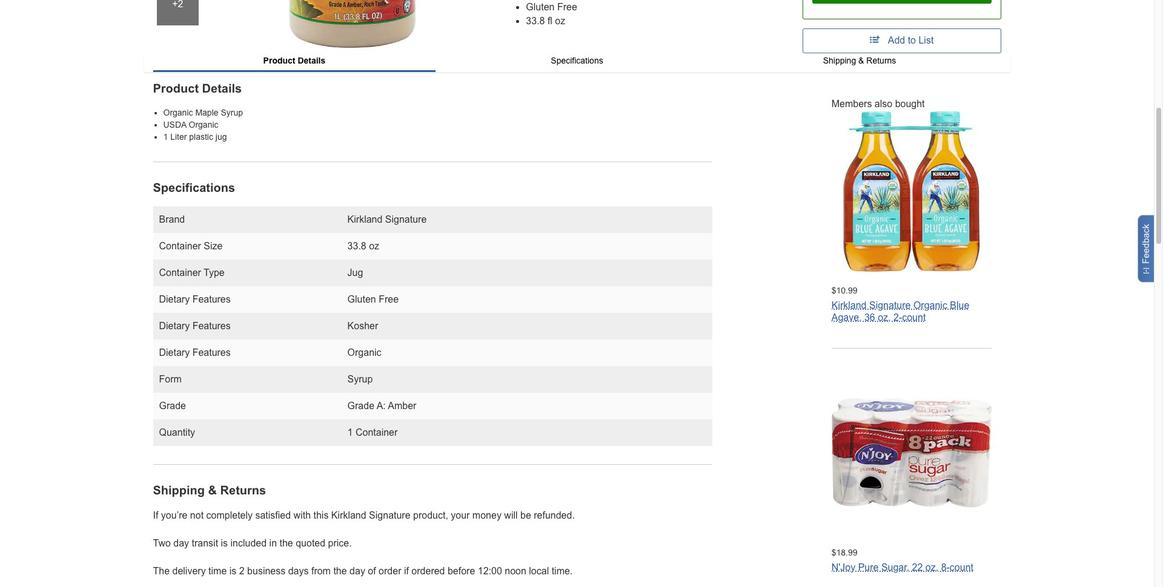 Task type: locate. For each thing, give the bounding box(es) containing it.
details up maple
[[202, 82, 242, 95]]

0 vertical spatial free
[[557, 2, 577, 12]]

feedback
[[1141, 224, 1151, 264]]

a:
[[377, 401, 386, 412]]

0 vertical spatial gluten
[[526, 2, 555, 12]]

0 vertical spatial syrup
[[221, 108, 243, 118]]

1 horizontal spatial shipping
[[823, 55, 856, 65]]

0 vertical spatial container
[[159, 241, 201, 252]]

grade left "a:"
[[347, 401, 374, 412]]

the delivery time is 2 business days from the day of order if ordered before 12:00 noon local time.
[[153, 566, 573, 577]]

not
[[190, 511, 204, 521]]

1 vertical spatial count
[[950, 562, 973, 573]]

1 vertical spatial gluten
[[347, 295, 376, 305]]

shipping & returns down add
[[823, 55, 896, 65]]

count inside $10.99 kirkland signature organic blue agave, 36 oz, 2-count
[[902, 313, 926, 323]]

add
[[888, 35, 905, 45]]

33.8 left fl
[[526, 16, 545, 26]]

0 horizontal spatial product details
[[153, 82, 242, 95]]

1 vertical spatial container
[[159, 268, 201, 278]]

shipping up 'you're' on the left of the page
[[153, 484, 205, 498]]

features for kosher
[[192, 321, 231, 332]]

0 horizontal spatial the
[[280, 539, 293, 549]]

1 horizontal spatial 1
[[347, 428, 353, 438]]

&
[[858, 55, 864, 65], [208, 484, 217, 498]]

kirkland up "33.8 oz"
[[347, 215, 382, 225]]

dietary for kosher
[[159, 321, 190, 332]]

your
[[451, 511, 470, 521]]

organic inside $10.99 kirkland signature organic blue agave, 36 oz, 2-count
[[913, 300, 947, 311]]

free inside gluten free 33.8 fl oz
[[557, 2, 577, 12]]

gluten up kosher
[[347, 295, 376, 305]]

1 horizontal spatial is
[[229, 566, 236, 577]]

two
[[153, 539, 171, 549]]

1 features from the top
[[192, 295, 231, 305]]

oz down 'kirkland signature'
[[369, 241, 379, 252]]

1 horizontal spatial 33.8
[[526, 16, 545, 26]]

container down "a:"
[[356, 428, 398, 438]]

in
[[269, 539, 277, 549]]

0 horizontal spatial grade
[[159, 401, 186, 412]]

specifications down fl
[[551, 55, 603, 65]]

count right 22 at the right bottom of page
[[950, 562, 973, 573]]

$10.99 kirkland signature organic blue agave, 36 oz, 2-count
[[832, 286, 969, 323]]

oz
[[555, 16, 565, 26], [369, 241, 379, 252]]

0 horizontal spatial oz
[[369, 241, 379, 252]]

count inside $18.99 n'joy pure sugar, 22 oz, 8-count
[[950, 562, 973, 573]]

specifications up brand
[[153, 181, 235, 195]]

1 horizontal spatial product
[[263, 55, 295, 65]]

0 vertical spatial 1
[[163, 132, 168, 142]]

day left of
[[350, 566, 365, 577]]

members
[[832, 99, 872, 109]]

features
[[192, 295, 231, 305], [192, 321, 231, 332], [192, 348, 231, 358]]

business
[[247, 566, 285, 577]]

0 horizontal spatial details
[[202, 82, 242, 95]]

1 vertical spatial free
[[379, 295, 399, 305]]

1 horizontal spatial grade
[[347, 401, 374, 412]]

be
[[520, 511, 531, 521]]

blue
[[950, 300, 969, 311]]

0 vertical spatial product details
[[263, 55, 325, 65]]

1
[[163, 132, 168, 142], [347, 428, 353, 438]]

0 vertical spatial specifications
[[551, 55, 603, 65]]

0 vertical spatial dietary
[[159, 295, 190, 305]]

from
[[311, 566, 331, 577]]

container down container size
[[159, 268, 201, 278]]

organic left blue
[[913, 300, 947, 311]]

1 horizontal spatial oz
[[555, 16, 565, 26]]

12:00
[[478, 566, 502, 577]]

day right the two
[[173, 539, 189, 549]]

oz,
[[878, 313, 891, 323], [926, 562, 938, 573]]

0 horizontal spatial product
[[153, 82, 199, 95]]

features for organic
[[192, 348, 231, 358]]

1 vertical spatial dietary features
[[159, 321, 231, 332]]

day
[[173, 539, 189, 549], [350, 566, 365, 577]]

time
[[208, 566, 227, 577]]

2 vertical spatial dietary
[[159, 348, 190, 358]]

product details
[[263, 55, 325, 65], [153, 82, 242, 95]]

1 vertical spatial product details
[[153, 82, 242, 95]]

3 features from the top
[[192, 348, 231, 358]]

maple
[[195, 108, 218, 118]]

local
[[529, 566, 549, 577]]

grade down 'form'
[[159, 401, 186, 412]]

fl
[[548, 16, 552, 26]]

satisfied
[[255, 511, 291, 521]]

0 vertical spatial count
[[902, 313, 926, 323]]

0 vertical spatial day
[[173, 539, 189, 549]]

is right transit
[[221, 539, 228, 549]]

36
[[864, 313, 875, 323]]

2 vertical spatial dietary features
[[159, 348, 231, 358]]

shipping up the members
[[823, 55, 856, 65]]

0 horizontal spatial is
[[221, 539, 228, 549]]

of
[[368, 566, 376, 577]]

gluten inside gluten free 33.8 fl oz
[[526, 2, 555, 12]]

1 left liter
[[163, 132, 168, 142]]

oz, inside $18.99 n'joy pure sugar, 22 oz, 8-count
[[926, 562, 938, 573]]

signature
[[385, 215, 427, 225], [869, 300, 911, 311], [369, 511, 410, 521]]

33.8
[[526, 16, 545, 26], [347, 241, 366, 252]]

count
[[902, 313, 926, 323], [950, 562, 973, 573]]

33.8 up jug
[[347, 241, 366, 252]]

syrup up grade a: amber on the bottom of page
[[347, 375, 373, 385]]

0 vertical spatial features
[[192, 295, 231, 305]]

kirkland right 'this' at the bottom
[[331, 511, 366, 521]]

0 vertical spatial shipping & returns
[[823, 55, 896, 65]]

0 horizontal spatial day
[[173, 539, 189, 549]]

0 vertical spatial the
[[280, 539, 293, 549]]

1 vertical spatial day
[[350, 566, 365, 577]]

2 grade from the left
[[347, 401, 374, 412]]

container
[[159, 241, 201, 252], [159, 268, 201, 278], [356, 428, 398, 438]]

refunded.
[[534, 511, 575, 521]]

is left 2
[[229, 566, 236, 577]]

quoted
[[296, 539, 325, 549]]

0 vertical spatial dietary features
[[159, 295, 231, 305]]

free up specifications link
[[557, 2, 577, 12]]

1 vertical spatial kirkland
[[832, 300, 867, 311]]

0 vertical spatial shipping
[[823, 55, 856, 65]]

1 horizontal spatial the
[[333, 566, 347, 577]]

1 vertical spatial specifications
[[153, 181, 235, 195]]

2
[[239, 566, 245, 577]]

shipping
[[823, 55, 856, 65], [153, 484, 205, 498]]

grade for grade
[[159, 401, 186, 412]]

details down view larger image 1
[[298, 55, 325, 65]]

specifications link
[[436, 54, 718, 67]]

0 horizontal spatial shipping
[[153, 484, 205, 498]]

0 horizontal spatial syrup
[[221, 108, 243, 118]]

gluten up fl
[[526, 2, 555, 12]]

oz right fl
[[555, 16, 565, 26]]

count right 36
[[902, 313, 926, 323]]

you're
[[161, 511, 187, 521]]

shipping & returns up not
[[153, 484, 266, 498]]

1 horizontal spatial count
[[950, 562, 973, 573]]

1 horizontal spatial product details
[[263, 55, 325, 65]]

plastic
[[189, 132, 213, 142]]

1 vertical spatial is
[[229, 566, 236, 577]]

shipping & returns
[[823, 55, 896, 65], [153, 484, 266, 498]]

1 vertical spatial details
[[202, 82, 242, 95]]

product
[[263, 55, 295, 65], [153, 82, 199, 95]]

free for gluten free 33.8 fl oz
[[557, 2, 577, 12]]

1 horizontal spatial day
[[350, 566, 365, 577]]

organic up usda
[[163, 108, 193, 118]]

0 horizontal spatial free
[[379, 295, 399, 305]]

2 features from the top
[[192, 321, 231, 332]]

gluten
[[526, 2, 555, 12], [347, 295, 376, 305]]

2 vertical spatial features
[[192, 348, 231, 358]]

1 vertical spatial &
[[208, 484, 217, 498]]

kirkland inside $10.99 kirkland signature organic blue agave, 36 oz, 2-count
[[832, 300, 867, 311]]

1 dietary features from the top
[[159, 295, 231, 305]]

1 horizontal spatial free
[[557, 2, 577, 12]]

container down brand
[[159, 241, 201, 252]]

details
[[298, 55, 325, 65], [202, 82, 242, 95]]

1 grade from the left
[[159, 401, 186, 412]]

1 down grade a: amber on the bottom of page
[[347, 428, 353, 438]]

n'joy pure sugar, 22 oz, 8-count image
[[832, 374, 992, 534]]

0 horizontal spatial specifications
[[153, 181, 235, 195]]

1 vertical spatial shipping & returns
[[153, 484, 266, 498]]

1 vertical spatial features
[[192, 321, 231, 332]]

& up completely
[[208, 484, 217, 498]]

oz, left 2-
[[878, 313, 891, 323]]

is
[[221, 539, 228, 549], [229, 566, 236, 577]]

returns down add
[[866, 55, 896, 65]]

free
[[557, 2, 577, 12], [379, 295, 399, 305]]

n'joy pure sugar, 22 oz, 8-count link
[[832, 562, 973, 573]]

dietary features
[[159, 295, 231, 305], [159, 321, 231, 332], [159, 348, 231, 358]]

33.8 oz
[[347, 241, 379, 252]]

two day transit is included in the quoted price.
[[153, 539, 352, 549]]

22
[[912, 562, 923, 573]]

0 horizontal spatial count
[[902, 313, 926, 323]]

specifications inside specifications link
[[551, 55, 603, 65]]

1 vertical spatial oz
[[369, 241, 379, 252]]

0 horizontal spatial shipping & returns
[[153, 484, 266, 498]]

0 vertical spatial oz,
[[878, 313, 891, 323]]

0 horizontal spatial gluten
[[347, 295, 376, 305]]

1 vertical spatial oz,
[[926, 562, 938, 573]]

0 horizontal spatial oz,
[[878, 313, 891, 323]]

dietary
[[159, 295, 190, 305], [159, 321, 190, 332], [159, 348, 190, 358]]

1 horizontal spatial oz,
[[926, 562, 938, 573]]

oz, inside $10.99 kirkland signature organic blue agave, 36 oz, 2-count
[[878, 313, 891, 323]]

agave,
[[832, 313, 862, 323]]

0 vertical spatial is
[[221, 539, 228, 549]]

also
[[875, 99, 892, 109]]

1 vertical spatial dietary
[[159, 321, 190, 332]]

organic
[[163, 108, 193, 118], [189, 120, 218, 130], [913, 300, 947, 311], [347, 348, 381, 358]]

1 horizontal spatial &
[[858, 55, 864, 65]]

the right in
[[280, 539, 293, 549]]

3 dietary from the top
[[159, 348, 190, 358]]

gluten for gluten free 33.8 fl oz
[[526, 2, 555, 12]]

returns up completely
[[220, 484, 266, 498]]

pure
[[858, 562, 879, 573]]

2 dietary from the top
[[159, 321, 190, 332]]

free down "33.8 oz"
[[379, 295, 399, 305]]

1 dietary from the top
[[159, 295, 190, 305]]

3 dietary features from the top
[[159, 348, 231, 358]]

1 vertical spatial syrup
[[347, 375, 373, 385]]

1 vertical spatial signature
[[869, 300, 911, 311]]

0 vertical spatial 33.8
[[526, 16, 545, 26]]

syrup inside organic maple syrup usda organic 1 liter plastic jug
[[221, 108, 243, 118]]

kirkland up agave,
[[832, 300, 867, 311]]

grade
[[159, 401, 186, 412], [347, 401, 374, 412]]

product,
[[413, 511, 448, 521]]

bought
[[895, 99, 925, 109]]

if
[[404, 566, 409, 577]]

order
[[379, 566, 401, 577]]

syrup right maple
[[221, 108, 243, 118]]

1 vertical spatial returns
[[220, 484, 266, 498]]

completely
[[206, 511, 253, 521]]

1 horizontal spatial gluten
[[526, 2, 555, 12]]

time.
[[552, 566, 573, 577]]

specifications
[[551, 55, 603, 65], [153, 181, 235, 195]]

0 vertical spatial oz
[[555, 16, 565, 26]]

oz, left 8-
[[926, 562, 938, 573]]

& up the members
[[858, 55, 864, 65]]

2 dietary features from the top
[[159, 321, 231, 332]]

the right from
[[333, 566, 347, 577]]

dietary features for organic
[[159, 348, 231, 358]]

1 horizontal spatial details
[[298, 55, 325, 65]]

container for container type
[[159, 268, 201, 278]]

1 vertical spatial the
[[333, 566, 347, 577]]

with
[[294, 511, 311, 521]]

0 horizontal spatial 33.8
[[347, 241, 366, 252]]

1 horizontal spatial specifications
[[551, 55, 603, 65]]

0 vertical spatial returns
[[866, 55, 896, 65]]

0 vertical spatial details
[[298, 55, 325, 65]]

dietary features for kosher
[[159, 321, 231, 332]]

kirkland signature organic blue agave, 36 oz, 2-count link
[[832, 300, 969, 323]]

0 horizontal spatial 1
[[163, 132, 168, 142]]



Task type: describe. For each thing, give the bounding box(es) containing it.
1 vertical spatial 1
[[347, 428, 353, 438]]

grade for grade a: amber
[[347, 401, 374, 412]]

$18.99 n'joy pure sugar, 22 oz, 8-count
[[832, 548, 973, 573]]

jug
[[347, 268, 363, 278]]

1 vertical spatial shipping
[[153, 484, 205, 498]]

size
[[204, 241, 223, 252]]

dietary features for gluten free
[[159, 295, 231, 305]]

list
[[919, 35, 934, 45]]

form
[[159, 375, 182, 385]]

1 container
[[347, 428, 398, 438]]

free for gluten free
[[379, 295, 399, 305]]

1 horizontal spatial shipping & returns
[[823, 55, 896, 65]]

transit
[[192, 539, 218, 549]]

1 inside organic maple syrup usda organic 1 liter plastic jug
[[163, 132, 168, 142]]

jug
[[216, 132, 227, 142]]

2 vertical spatial signature
[[369, 511, 410, 521]]

feedback link
[[1138, 215, 1159, 283]]

liter
[[170, 132, 187, 142]]

gluten for gluten free
[[347, 295, 376, 305]]

1 vertical spatial 33.8
[[347, 241, 366, 252]]

container for container size
[[159, 241, 201, 252]]

type
[[204, 268, 225, 278]]

container size
[[159, 241, 223, 252]]

8-
[[941, 562, 950, 573]]

gluten free 33.8 fl oz
[[526, 2, 577, 26]]

0 horizontal spatial returns
[[220, 484, 266, 498]]

noon
[[505, 566, 526, 577]]

0 horizontal spatial &
[[208, 484, 217, 498]]

this
[[313, 511, 329, 521]]

before
[[448, 566, 475, 577]]

quantity
[[159, 428, 195, 438]]

to
[[908, 35, 916, 45]]

dietary for gluten free
[[159, 295, 190, 305]]

included
[[231, 539, 267, 549]]

kosher
[[347, 321, 378, 332]]

if you're not completely satisfied with this kirkland signature product, your money will be refunded.
[[153, 511, 575, 521]]

the
[[153, 566, 170, 577]]

view larger image 1 image
[[219, 0, 487, 54]]

usda
[[163, 120, 186, 130]]

sugar,
[[881, 562, 909, 573]]

1 vertical spatial product
[[153, 82, 199, 95]]

brand
[[159, 215, 185, 225]]

product details link
[[153, 54, 436, 71]]

1 horizontal spatial syrup
[[347, 375, 373, 385]]

members also bought
[[832, 99, 925, 109]]

0 vertical spatial kirkland
[[347, 215, 382, 225]]

gluten free
[[347, 295, 399, 305]]

price.
[[328, 539, 352, 549]]

kirkland signature
[[347, 215, 427, 225]]

0 vertical spatial product
[[263, 55, 295, 65]]

2-
[[894, 313, 902, 323]]

days
[[288, 566, 309, 577]]

2 vertical spatial kirkland
[[331, 511, 366, 521]]

dietary for organic
[[159, 348, 190, 358]]

n'joy
[[832, 562, 855, 573]]

$10.99
[[832, 286, 857, 296]]

oz inside gluten free 33.8 fl oz
[[555, 16, 565, 26]]

shipping & returns link
[[718, 54, 1001, 67]]

add to list button
[[803, 28, 1001, 53]]

0 vertical spatial &
[[858, 55, 864, 65]]

if
[[153, 511, 158, 521]]

organic up plastic
[[189, 120, 218, 130]]

1 horizontal spatial returns
[[866, 55, 896, 65]]

2 vertical spatial container
[[356, 428, 398, 438]]

ordered
[[412, 566, 445, 577]]

delivery
[[172, 566, 206, 577]]

organic maple syrup usda organic 1 liter plastic jug
[[163, 108, 243, 142]]

container type
[[159, 268, 225, 278]]

amber
[[388, 401, 416, 412]]

is for 2
[[229, 566, 236, 577]]

add to list
[[888, 35, 934, 45]]

money
[[472, 511, 502, 521]]

signature inside $10.99 kirkland signature organic blue agave, 36 oz, 2-count
[[869, 300, 911, 311]]

33.8 inside gluten free 33.8 fl oz
[[526, 16, 545, 26]]

grade a: amber
[[347, 401, 416, 412]]

0 vertical spatial signature
[[385, 215, 427, 225]]

kirkland signature organic blue agave, 36 oz, 2-count image
[[832, 112, 992, 272]]

features for gluten free
[[192, 295, 231, 305]]

will
[[504, 511, 518, 521]]

$18.99
[[832, 548, 857, 558]]

organic down kosher
[[347, 348, 381, 358]]

is for included
[[221, 539, 228, 549]]



Task type: vqa. For each thing, say whether or not it's contained in the screenshot.


